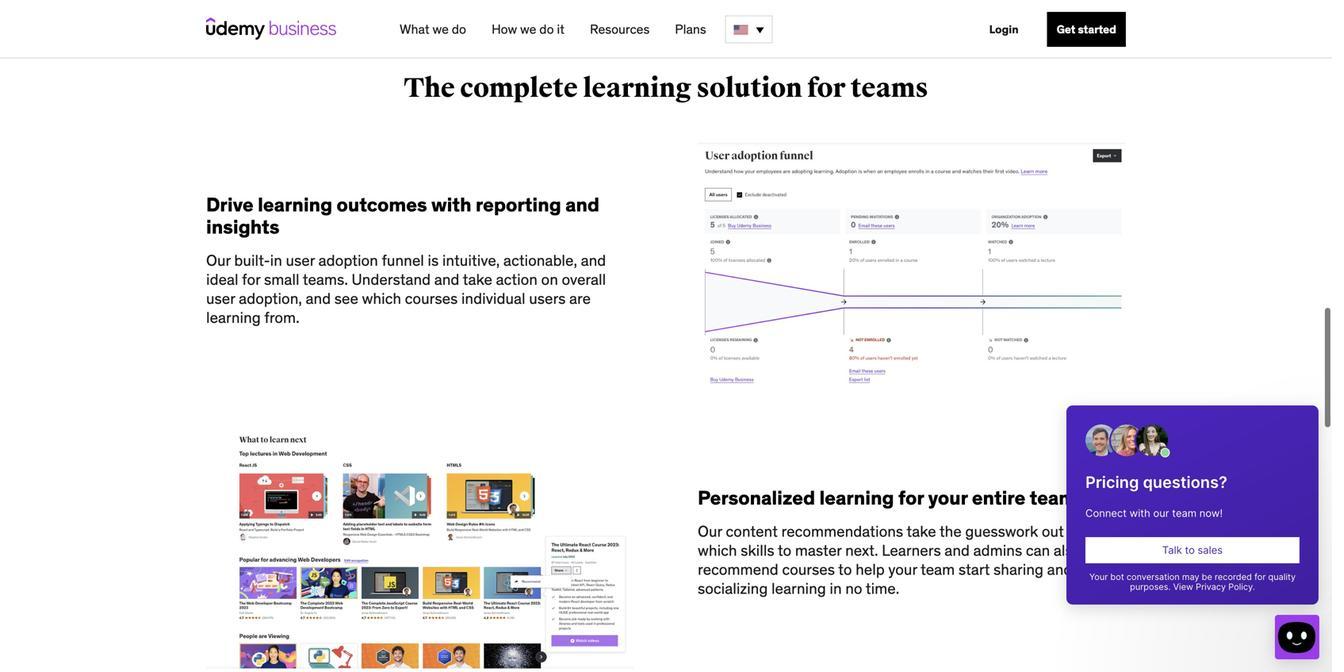 Task type: describe. For each thing, give the bounding box(es) containing it.
teams.
[[303, 270, 348, 289]]

and left admins
[[945, 541, 970, 560]]

entire
[[973, 486, 1026, 510]]

0 vertical spatial team
[[1030, 486, 1077, 510]]

and inside drive learning outcomes with reporting and insights
[[566, 193, 600, 217]]

also
[[1054, 541, 1082, 560]]

get started
[[1057, 22, 1117, 36]]

is
[[428, 251, 439, 270]]

our built-in user adoption funnel is intuitive, actionable, and ideal for small teams. understand and take action on overall user adoption, and see which courses individual users are learning from.
[[206, 251, 606, 327]]

menu navigation
[[387, 0, 1127, 59]]

guesswork
[[966, 522, 1039, 541]]

users
[[529, 289, 566, 308]]

drive learning outcomes with reporting and insights
[[206, 193, 600, 239]]

what we do button
[[394, 15, 473, 44]]

and right funnel at the left of page
[[435, 270, 460, 289]]

in inside our built-in user adoption funnel is intuitive, actionable, and ideal for small teams. understand and take action on overall user adoption, and see which courses individual users are learning from.
[[270, 251, 282, 270]]

time.
[[866, 579, 900, 598]]

1 horizontal spatial to
[[839, 560, 853, 579]]

no
[[846, 579, 863, 598]]

personalized learning for your entire team
[[698, 486, 1077, 510]]

our for personalized learning for your entire team
[[698, 522, 723, 541]]

solution
[[697, 72, 803, 105]]

udemy business image
[[206, 17, 336, 40]]

actionable,
[[504, 251, 578, 270]]

login
[[990, 22, 1019, 36]]

how
[[492, 21, 517, 37]]

in inside our content recommendations take the guesswork out of which skills to master next. learners and admins can also recommend courses to help your team start sharing and socializing learning in no time.
[[830, 579, 842, 598]]

resources button
[[584, 15, 656, 44]]

plans
[[675, 21, 707, 37]]

admins
[[974, 541, 1023, 560]]

and up are
[[581, 251, 606, 270]]

skills
[[741, 541, 775, 560]]

learning inside our content recommendations take the guesswork out of which skills to master next. learners and admins can also recommend courses to help your team start sharing and socializing learning in no time.
[[772, 579, 827, 598]]

from.
[[265, 308, 300, 327]]

action
[[496, 270, 538, 289]]

for inside our built-in user adoption funnel is intuitive, actionable, and ideal for small teams. understand and take action on overall user adoption, and see which courses individual users are learning from.
[[242, 270, 261, 289]]

content
[[726, 522, 778, 541]]

courses inside our content recommendations take the guesswork out of which skills to master next. learners and admins can also recommend courses to help your team start sharing and socializing learning in no time.
[[783, 560, 835, 579]]

which inside our built-in user adoption funnel is intuitive, actionable, and ideal for small teams. understand and take action on overall user adoption, and see which courses individual users are learning from.
[[362, 289, 402, 308]]

ideal
[[206, 270, 238, 289]]

which inside our content recommendations take the guesswork out of which skills to master next. learners and admins can also recommend courses to help your team start sharing and socializing learning in no time.
[[698, 541, 738, 560]]

started
[[1079, 22, 1117, 36]]

reporting
[[476, 193, 562, 217]]

outcomes
[[337, 193, 427, 217]]

it
[[557, 21, 565, 37]]

out
[[1042, 522, 1065, 541]]

how we do it
[[492, 21, 565, 37]]

can
[[1027, 541, 1051, 560]]

resources
[[590, 21, 650, 37]]

adoption
[[319, 251, 378, 270]]

0 horizontal spatial to
[[778, 541, 792, 560]]

your inside our content recommendations take the guesswork out of which skills to master next. learners and admins can also recommend courses to help your team start sharing and socializing learning in no time.
[[889, 560, 918, 579]]

next.
[[846, 541, 879, 560]]

help
[[856, 560, 885, 579]]

get
[[1057, 22, 1076, 36]]

complete
[[460, 72, 578, 105]]

do for how we do it
[[540, 21, 554, 37]]

sharing
[[994, 560, 1044, 579]]

teams
[[851, 72, 929, 105]]



Task type: vqa. For each thing, say whether or not it's contained in the screenshot.
the What are your organization's training needs? text box
no



Task type: locate. For each thing, give the bounding box(es) containing it.
learning inside drive learning outcomes with reporting and insights
[[258, 193, 333, 217]]

0 vertical spatial for
[[808, 72, 846, 105]]

learning inside our built-in user adoption funnel is intuitive, actionable, and ideal for small teams. understand and take action on overall user adoption, and see which courses individual users are learning from.
[[206, 308, 261, 327]]

learners
[[882, 541, 942, 560]]

socializing
[[698, 579, 768, 598]]

intuitive,
[[443, 251, 500, 270]]

user
[[286, 251, 315, 270], [206, 289, 235, 308]]

team up 'out'
[[1030, 486, 1077, 510]]

adoption,
[[239, 289, 302, 308]]

do
[[452, 21, 466, 37], [540, 21, 554, 37]]

0 horizontal spatial user
[[206, 289, 235, 308]]

user down built-
[[206, 289, 235, 308]]

1 vertical spatial which
[[698, 541, 738, 560]]

to
[[778, 541, 792, 560], [839, 560, 853, 579]]

1 horizontal spatial do
[[540, 21, 554, 37]]

for up learners
[[899, 486, 924, 510]]

1 horizontal spatial take
[[907, 522, 937, 541]]

2 horizontal spatial for
[[899, 486, 924, 510]]

1 vertical spatial your
[[889, 560, 918, 579]]

our for drive learning outcomes with reporting and insights
[[206, 251, 231, 270]]

0 vertical spatial your
[[929, 486, 968, 510]]

0 horizontal spatial for
[[242, 270, 261, 289]]

personalized
[[698, 486, 816, 510]]

with
[[431, 193, 472, 217]]

0 horizontal spatial your
[[889, 560, 918, 579]]

courses inside our built-in user adoption funnel is intuitive, actionable, and ideal for small teams. understand and take action on overall user adoption, and see which courses individual users are learning from.
[[405, 289, 458, 308]]

1 horizontal spatial your
[[929, 486, 968, 510]]

your up "the"
[[929, 486, 968, 510]]

login button
[[980, 12, 1029, 47]]

1 do from the left
[[452, 21, 466, 37]]

0 vertical spatial user
[[286, 251, 315, 270]]

1 horizontal spatial courses
[[783, 560, 835, 579]]

we
[[433, 21, 449, 37], [520, 21, 537, 37]]

1 horizontal spatial team
[[1030, 486, 1077, 510]]

for
[[808, 72, 846, 105], [242, 270, 261, 289], [899, 486, 924, 510]]

on
[[542, 270, 558, 289]]

in up adoption,
[[270, 251, 282, 270]]

do left it
[[540, 21, 554, 37]]

learning down the ideal
[[206, 308, 261, 327]]

take left "the"
[[907, 522, 937, 541]]

we right how
[[520, 21, 537, 37]]

see
[[335, 289, 359, 308]]

funnel
[[382, 251, 424, 270]]

team inside our content recommendations take the guesswork out of which skills to master next. learners and admins can also recommend courses to help your team start sharing and socializing learning in no time.
[[921, 560, 955, 579]]

understand
[[352, 270, 431, 289]]

0 vertical spatial which
[[362, 289, 402, 308]]

0 horizontal spatial our
[[206, 251, 231, 270]]

0 vertical spatial courses
[[405, 289, 458, 308]]

1 horizontal spatial we
[[520, 21, 537, 37]]

0 horizontal spatial take
[[463, 270, 493, 289]]

our inside our content recommendations take the guesswork out of which skills to master next. learners and admins can also recommend courses to help your team start sharing and socializing learning in no time.
[[698, 522, 723, 541]]

recommendations
[[782, 522, 904, 541]]

0 horizontal spatial courses
[[405, 289, 458, 308]]

the
[[404, 72, 455, 105]]

the complete learning solution for teams
[[404, 72, 929, 105]]

we right what
[[433, 21, 449, 37]]

plans button
[[669, 15, 713, 44]]

for left teams
[[808, 72, 846, 105]]

0 vertical spatial take
[[463, 270, 493, 289]]

courses left no
[[783, 560, 835, 579]]

what we do
[[400, 21, 466, 37]]

1 vertical spatial for
[[242, 270, 261, 289]]

which right the see
[[362, 289, 402, 308]]

we for what
[[433, 21, 449, 37]]

and right reporting
[[566, 193, 600, 217]]

of
[[1068, 522, 1081, 541]]

drive
[[206, 193, 254, 217]]

do inside "popup button"
[[540, 21, 554, 37]]

take inside our content recommendations take the guesswork out of which skills to master next. learners and admins can also recommend courses to help your team start sharing and socializing learning in no time.
[[907, 522, 937, 541]]

0 horizontal spatial do
[[452, 21, 466, 37]]

learning up recommendations
[[820, 486, 895, 510]]

0 horizontal spatial we
[[433, 21, 449, 37]]

1 horizontal spatial for
[[808, 72, 846, 105]]

recommend
[[698, 560, 779, 579]]

1 vertical spatial take
[[907, 522, 937, 541]]

1 horizontal spatial our
[[698, 522, 723, 541]]

1 vertical spatial team
[[921, 560, 955, 579]]

get started link
[[1048, 12, 1127, 47]]

our content recommendations take the guesswork out of which skills to master next. learners and admins can also recommend courses to help your team start sharing and socializing learning in no time.
[[698, 522, 1082, 598]]

your right the help
[[889, 560, 918, 579]]

do inside 'popup button'
[[452, 21, 466, 37]]

take inside our built-in user adoption funnel is intuitive, actionable, and ideal for small teams. understand and take action on overall user adoption, and see which courses individual users are learning from.
[[463, 270, 493, 289]]

learning down resources dropdown button
[[583, 72, 692, 105]]

1 vertical spatial user
[[206, 289, 235, 308]]

our
[[206, 251, 231, 270], [698, 522, 723, 541]]

1 we from the left
[[433, 21, 449, 37]]

we inside 'popup button'
[[433, 21, 449, 37]]

the
[[940, 522, 962, 541]]

and
[[566, 193, 600, 217], [581, 251, 606, 270], [435, 270, 460, 289], [306, 289, 331, 308], [945, 541, 970, 560], [1048, 560, 1073, 579]]

0 horizontal spatial team
[[921, 560, 955, 579]]

1 vertical spatial courses
[[783, 560, 835, 579]]

we for how
[[520, 21, 537, 37]]

1 vertical spatial in
[[830, 579, 842, 598]]

team
[[1030, 486, 1077, 510], [921, 560, 955, 579]]

learning down master
[[772, 579, 827, 598]]

take left action
[[463, 270, 493, 289]]

1 vertical spatial our
[[698, 522, 723, 541]]

what
[[400, 21, 430, 37]]

2 vertical spatial for
[[899, 486, 924, 510]]

in
[[270, 251, 282, 270], [830, 579, 842, 598]]

learning
[[583, 72, 692, 105], [258, 193, 333, 217], [206, 308, 261, 327], [820, 486, 895, 510], [772, 579, 827, 598]]

our inside our built-in user adoption funnel is intuitive, actionable, and ideal for small teams. understand and take action on overall user adoption, and see which courses individual users are learning from.
[[206, 251, 231, 270]]

0 horizontal spatial in
[[270, 251, 282, 270]]

1 horizontal spatial user
[[286, 251, 315, 270]]

your
[[929, 486, 968, 510], [889, 560, 918, 579]]

courses down is
[[405, 289, 458, 308]]

0 vertical spatial our
[[206, 251, 231, 270]]

2 do from the left
[[540, 21, 554, 37]]

overall
[[562, 270, 606, 289]]

do right what
[[452, 21, 466, 37]]

which
[[362, 289, 402, 308], [698, 541, 738, 560]]

learning right drive
[[258, 193, 333, 217]]

2 we from the left
[[520, 21, 537, 37]]

built-
[[234, 251, 270, 270]]

our left built-
[[206, 251, 231, 270]]

do for what we do
[[452, 21, 466, 37]]

1 horizontal spatial in
[[830, 579, 842, 598]]

individual
[[462, 289, 526, 308]]

our left content at the bottom right of page
[[698, 522, 723, 541]]

insights
[[206, 215, 280, 239]]

0 vertical spatial in
[[270, 251, 282, 270]]

we inside "popup button"
[[520, 21, 537, 37]]

user left adoption
[[286, 251, 315, 270]]

master
[[796, 541, 842, 560]]

0 horizontal spatial which
[[362, 289, 402, 308]]

in left no
[[830, 579, 842, 598]]

which left "skills"
[[698, 541, 738, 560]]

for right the ideal
[[242, 270, 261, 289]]

to left the help
[[839, 560, 853, 579]]

start
[[959, 560, 991, 579]]

are
[[570, 289, 591, 308]]

1 horizontal spatial which
[[698, 541, 738, 560]]

team left the start
[[921, 560, 955, 579]]

courses
[[405, 289, 458, 308], [783, 560, 835, 579]]

and down 'out'
[[1048, 560, 1073, 579]]

to right "skills"
[[778, 541, 792, 560]]

and left the see
[[306, 289, 331, 308]]

take
[[463, 270, 493, 289], [907, 522, 937, 541]]

how we do it button
[[486, 15, 571, 44]]

small
[[264, 270, 300, 289]]



